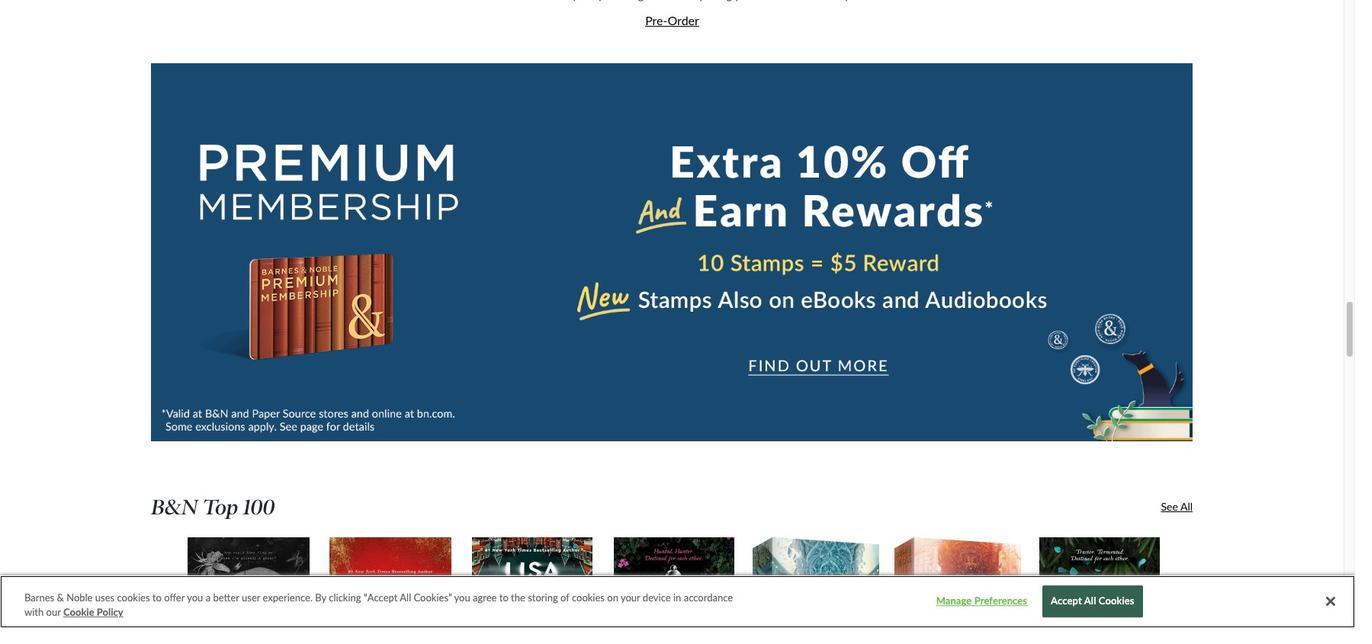 Task type: vqa. For each thing, say whether or not it's contained in the screenshot.
Manage
yes



Task type: describe. For each thing, give the bounding box(es) containing it.
accept all cookies
[[1051, 595, 1135, 608]]

user
[[242, 592, 260, 604]]

manage preferences
[[936, 595, 1028, 608]]

by
[[315, 592, 326, 604]]

title: house of earth and blood (b&n exclusive edition) (crescent city series #1), author: sarah j. maas image
[[894, 537, 1022, 628]]

title: the women: a novel, author: kristin hannah image
[[328, 537, 453, 628]]

all inside barnes & noble uses cookies to offer you a better user experience. by clicking "accept all cookies" you agree to the storing of cookies on your device in accordance with our
[[400, 592, 411, 604]]

policy
[[97, 607, 123, 619]]

clicking
[[329, 592, 361, 604]]

noble
[[66, 592, 93, 604]]

your
[[621, 592, 640, 604]]

cookies"
[[414, 592, 452, 604]]

cookie policy link
[[63, 606, 123, 621]]

our
[[46, 607, 61, 619]]

the
[[511, 592, 525, 604]]

accordance
[[684, 592, 733, 604]]

storing
[[528, 592, 558, 604]]

of
[[561, 592, 569, 604]]

better
[[213, 592, 239, 604]]

top
[[203, 495, 238, 520]]

order
[[668, 13, 699, 28]]

1 to from the left
[[152, 592, 162, 604]]

1 you from the left
[[187, 592, 203, 604]]

with
[[24, 607, 44, 619]]

accept
[[1051, 595, 1082, 608]]

agree
[[473, 592, 497, 604]]

premium membershio extra 10% off and earn rewards. new - stamps also on ebooks and audiobooks. find out more image
[[151, 63, 1193, 441]]

all for see all
[[1181, 500, 1193, 513]]



Task type: locate. For each thing, give the bounding box(es) containing it.
&
[[57, 592, 64, 604]]

0 horizontal spatial you
[[187, 592, 203, 604]]

experience.
[[263, 592, 313, 604]]

title: powerless (b&n exclusive edition), author: lauren roberts image
[[613, 537, 735, 628]]

cookies
[[1099, 595, 1135, 608]]

privacy alert dialog
[[0, 576, 1355, 628]]

1 horizontal spatial you
[[454, 592, 470, 604]]

title: reckless (b&n exclusive edition), author: lauren roberts image
[[1039, 537, 1161, 628]]

a
[[206, 592, 211, 604]]

manage preferences button
[[934, 587, 1030, 617]]

0 horizontal spatial to
[[152, 592, 162, 604]]

you
[[187, 592, 203, 604], [454, 592, 470, 604]]

see
[[1161, 500, 1178, 513]]

cookie policy
[[63, 607, 123, 619]]

all
[[1181, 500, 1193, 513], [400, 592, 411, 604], [1084, 595, 1096, 608]]

to
[[152, 592, 162, 604], [499, 592, 509, 604]]

cookie
[[63, 607, 94, 619]]

all inside button
[[1084, 595, 1096, 608]]

to left the
[[499, 592, 509, 604]]

2 to from the left
[[499, 592, 509, 604]]

barnes
[[24, 592, 54, 604]]

cookies
[[117, 592, 150, 604], [572, 592, 605, 604]]

title: where's molly, author: h. d. carlton image
[[187, 537, 311, 628]]

manage
[[936, 595, 972, 608]]

all right see
[[1181, 500, 1193, 513]]

preferences
[[975, 595, 1028, 608]]

all right "accept
[[400, 592, 411, 604]]

on
[[607, 592, 619, 604]]

see all link
[[985, 500, 1193, 513]]

pre-order
[[645, 13, 699, 28]]

1 horizontal spatial cookies
[[572, 592, 605, 604]]

b&n
[[151, 495, 198, 520]]

all for accept all cookies
[[1084, 595, 1096, 608]]

1 horizontal spatial all
[[1084, 595, 1096, 608]]

see all
[[1161, 500, 1193, 513]]

b&n top 100
[[151, 495, 275, 520]]

accept all cookies button
[[1043, 586, 1143, 618]]

in
[[673, 592, 681, 604]]

"accept
[[364, 592, 398, 604]]

0 horizontal spatial cookies
[[117, 592, 150, 604]]

to left offer
[[152, 592, 162, 604]]

2 cookies from the left
[[572, 592, 605, 604]]

1 cookies from the left
[[117, 592, 150, 604]]

uses
[[95, 592, 115, 604]]

menu item
[[940, 0, 1355, 55]]

you left the a
[[187, 592, 203, 604]]

2 you from the left
[[454, 592, 470, 604]]

title: house of sky and breath (b&n exclusive edition) (crescent city series #2), author: sarah j. maas image
[[752, 537, 880, 628]]

barnes & noble uses cookies to offer you a better user experience. by clicking "accept all cookies" you agree to the storing of cookies on your device in accordance with our
[[24, 592, 733, 619]]

1 horizontal spatial to
[[499, 592, 509, 604]]

0 horizontal spatial all
[[400, 592, 411, 604]]

device
[[643, 592, 671, 604]]

100
[[243, 495, 275, 520]]

cookies up policy
[[117, 592, 150, 604]]

pre-
[[645, 13, 668, 28]]

pre-order link
[[429, 0, 915, 30]]

offer
[[164, 592, 185, 604]]

all right accept
[[1084, 595, 1096, 608]]

2 horizontal spatial all
[[1181, 500, 1193, 513]]

title: none of this is true, author: lisa jewell image
[[471, 537, 594, 628]]

cookies right of
[[572, 592, 605, 604]]

you left agree
[[454, 592, 470, 604]]



